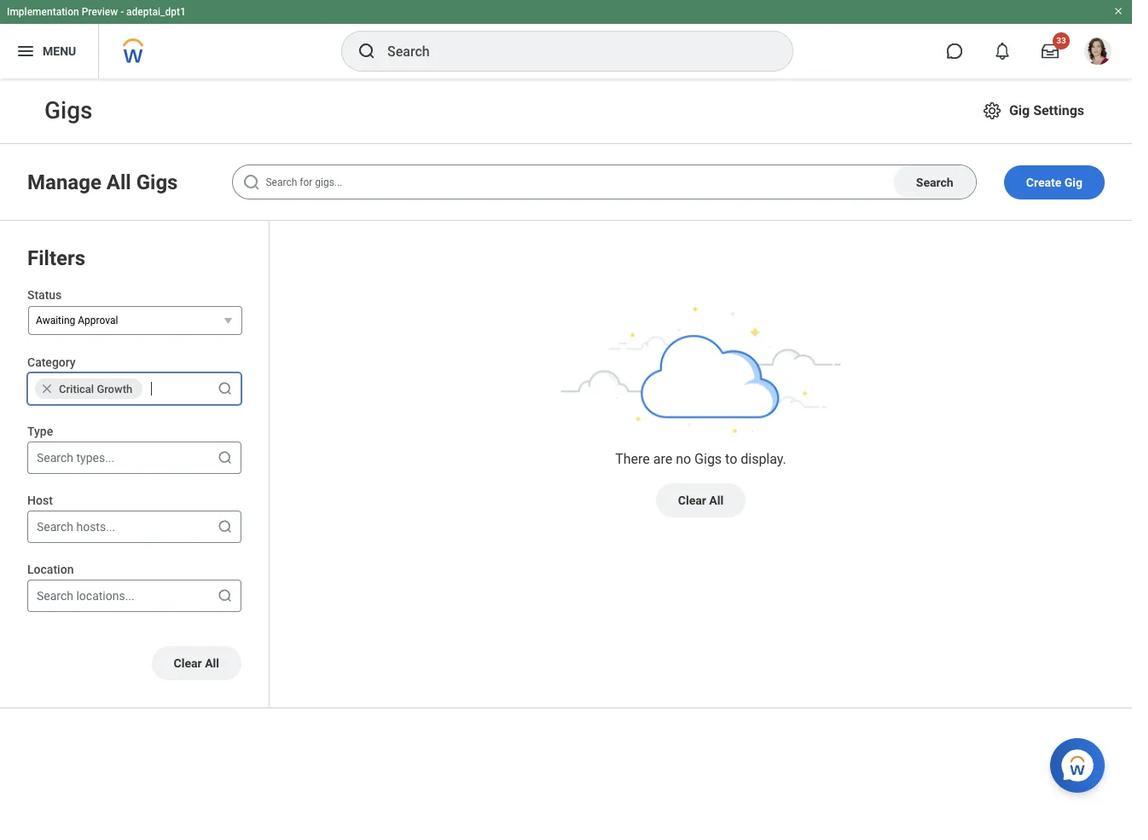 Task type: locate. For each thing, give the bounding box(es) containing it.
implementation preview -   adeptai_dpt1
[[7, 6, 186, 18]]

1 horizontal spatial clear
[[678, 494, 706, 507]]

growth
[[97, 383, 132, 396]]

1 vertical spatial clear all
[[174, 657, 219, 671]]

all
[[107, 170, 131, 194], [709, 494, 724, 507], [205, 657, 219, 671]]

manage
[[27, 170, 101, 194]]

1 vertical spatial all
[[709, 494, 724, 507]]

gigs
[[136, 170, 178, 194], [695, 451, 722, 467]]

1 horizontal spatial clear all
[[678, 494, 724, 507]]

category
[[27, 356, 76, 370]]

menu banner
[[0, 0, 1132, 79]]

0 horizontal spatial gigs
[[136, 170, 178, 194]]

gig inside create gig button
[[1065, 175, 1083, 189]]

search image
[[357, 41, 377, 61], [217, 381, 234, 398], [217, 450, 234, 467], [217, 519, 234, 536]]

2 vertical spatial all
[[205, 657, 219, 671]]

0 vertical spatial gig
[[1009, 102, 1030, 119]]

0 vertical spatial all
[[107, 170, 131, 194]]

search for search types...
[[37, 451, 73, 465]]

gig
[[1009, 102, 1030, 119], [1065, 175, 1083, 189]]

gig right the gear icon
[[1009, 102, 1030, 119]]

inbox large image
[[1042, 43, 1059, 60]]

there are no gigs to display.
[[615, 451, 787, 467]]

there
[[615, 451, 650, 467]]

create
[[1026, 175, 1062, 189]]

search inside button
[[916, 175, 954, 189]]

adeptai_dpt1
[[126, 6, 186, 18]]

search types...
[[37, 451, 115, 465]]

search for search locations...
[[37, 590, 73, 603]]

location
[[27, 563, 74, 577]]

1 vertical spatial search image
[[217, 588, 234, 605]]

display.
[[741, 451, 787, 467]]

implementation
[[7, 6, 79, 18]]

clear for bottommost "clear all" button
[[174, 657, 202, 671]]

search button
[[894, 166, 976, 199]]

0 horizontal spatial clear all
[[174, 657, 219, 671]]

2 horizontal spatial all
[[709, 494, 724, 507]]

0 vertical spatial gigs
[[136, 170, 178, 194]]

1 horizontal spatial gigs
[[695, 451, 722, 467]]

1 vertical spatial gigs
[[695, 451, 722, 467]]

1 horizontal spatial gig
[[1065, 175, 1083, 189]]

close environment banner image
[[1114, 6, 1124, 16]]

0 horizontal spatial search image
[[217, 588, 234, 605]]

create gig
[[1026, 175, 1083, 189]]

clear all
[[678, 494, 724, 507], [174, 657, 219, 671]]

gig inside gig settings popup button
[[1009, 102, 1030, 119]]

0 vertical spatial search image
[[242, 172, 262, 193]]

1 horizontal spatial search image
[[242, 172, 262, 193]]

preview
[[82, 6, 118, 18]]

create gig button
[[1004, 165, 1105, 199]]

0 horizontal spatial clear
[[174, 657, 202, 671]]

hosts...
[[76, 521, 115, 534]]

awaiting approval button
[[28, 306, 242, 335]]

search image for type
[[217, 450, 234, 467]]

1 vertical spatial clear
[[174, 657, 202, 671]]

0 vertical spatial clear all
[[678, 494, 724, 507]]

manage all gigs
[[27, 170, 178, 194]]

clear
[[678, 494, 706, 507], [174, 657, 202, 671]]

types...
[[76, 451, 115, 465]]

0 horizontal spatial all
[[107, 170, 131, 194]]

to
[[725, 451, 738, 467]]

0 vertical spatial clear all button
[[656, 484, 746, 518]]

33
[[1057, 36, 1066, 45]]

clear all button
[[656, 484, 746, 518], [152, 647, 241, 681]]

Search text field
[[232, 165, 977, 200]]

gig right create
[[1065, 175, 1083, 189]]

search image
[[242, 172, 262, 193], [217, 588, 234, 605]]

type
[[27, 425, 53, 439]]

0 horizontal spatial clear all button
[[152, 647, 241, 681]]

1 vertical spatial gig
[[1065, 175, 1083, 189]]

status
[[27, 288, 62, 302]]

0 vertical spatial clear
[[678, 494, 706, 507]]

0 horizontal spatial gig
[[1009, 102, 1030, 119]]

search
[[916, 175, 954, 189], [37, 451, 73, 465], [37, 521, 73, 534], [37, 590, 73, 603]]



Task type: describe. For each thing, give the bounding box(es) containing it.
search image for host
[[217, 519, 234, 536]]

no
[[676, 451, 691, 467]]

critical
[[59, 383, 94, 396]]

settings
[[1034, 102, 1085, 119]]

are
[[653, 451, 673, 467]]

Search Workday  search field
[[387, 32, 758, 70]]

menu
[[43, 44, 76, 58]]

filters
[[27, 247, 85, 271]]

1 vertical spatial clear all button
[[152, 647, 241, 681]]

1 horizontal spatial all
[[205, 657, 219, 671]]

search image for category
[[217, 381, 234, 398]]

approval
[[78, 315, 118, 327]]

host
[[27, 494, 53, 508]]

33 button
[[1032, 32, 1070, 70]]

search locations...
[[37, 590, 135, 603]]

profile logan mcneil image
[[1085, 38, 1112, 68]]

awaiting approval
[[36, 315, 118, 327]]

search for search
[[916, 175, 954, 189]]

gig settings
[[1009, 102, 1085, 119]]

menu button
[[0, 24, 98, 79]]

search hosts...
[[37, 521, 115, 534]]

-
[[120, 6, 124, 18]]

critical growth
[[59, 383, 132, 396]]

search for search hosts...
[[37, 521, 73, 534]]

gear image
[[982, 101, 1003, 121]]

locations...
[[76, 590, 135, 603]]

clear for "clear all" button to the right
[[678, 494, 706, 507]]

awaiting
[[36, 315, 75, 327]]

gig settings button
[[975, 94, 1091, 128]]

x image
[[40, 382, 54, 396]]

1 horizontal spatial clear all button
[[656, 484, 746, 518]]

notifications large image
[[994, 43, 1011, 60]]

justify image
[[15, 41, 36, 61]]



Task type: vqa. For each thing, say whether or not it's contained in the screenshot.
Search Text Box at the top
yes



